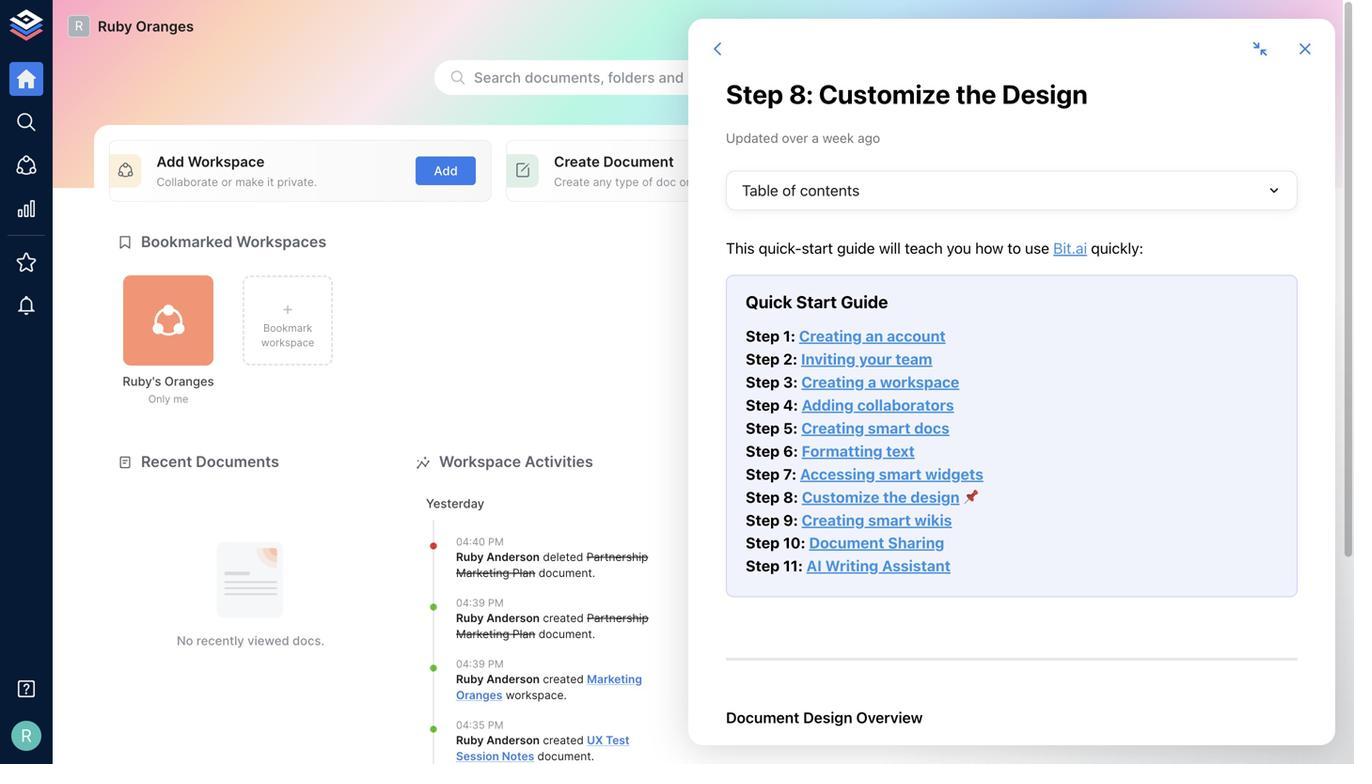 Task type: vqa. For each thing, say whether or not it's contained in the screenshot.
the rightmost Add
yes



Task type: describe. For each thing, give the bounding box(es) containing it.
created for marketing
[[543, 673, 584, 687]]

partnership for created
[[587, 612, 649, 626]]

collaborate
[[157, 175, 218, 189]]

document for 04:40 pm
[[539, 567, 592, 580]]

workspace .
[[503, 689, 567, 703]]

search documents, folders and workspaces...
[[474, 69, 781, 86]]

yesterday
[[426, 497, 485, 511]]

type
[[615, 175, 639, 189]]

bookmark
[[263, 322, 312, 335]]

partnership marketing plan for deleted
[[456, 551, 649, 580]]

recent documents
[[141, 453, 279, 471]]

add for add workspace collaborate or make it private.
[[157, 153, 184, 170]]

04:35 pm
[[456, 720, 504, 732]]

r button
[[6, 716, 47, 757]]

workspace activities
[[439, 453, 593, 471]]

04:39 pm for document .
[[456, 598, 504, 610]]

deleted
[[543, 551, 584, 565]]

04:40
[[456, 536, 485, 549]]

hi
[[1272, 18, 1286, 35]]

documents
[[196, 453, 279, 471]]

viewed
[[248, 634, 289, 649]]

marketing oranges
[[456, 673, 642, 703]]

create for create
[[824, 164, 863, 178]]

1 help image from the top
[[1004, 577, 1287, 651]]

add button
[[416, 157, 476, 185]]

1 horizontal spatial r
[[75, 18, 83, 34]]

folders
[[608, 69, 655, 86]]

4 anderson from the top
[[487, 734, 540, 748]]

workspaces...
[[688, 69, 781, 86]]

!
[[1324, 18, 1328, 35]]

bookmarked workspaces
[[141, 233, 327, 251]]

and
[[659, 69, 684, 86]]

notes
[[502, 750, 535, 764]]

workspaces
[[236, 233, 327, 251]]

ruby's
[[123, 374, 161, 389]]

1 vertical spatial workspace
[[439, 453, 521, 471]]

plan.
[[1204, 257, 1254, 278]]

plan for created
[[513, 628, 536, 641]]

workspace inside add workspace collaborate or make it private.
[[188, 153, 265, 170]]

doc
[[656, 175, 676, 189]]

add workspace collaborate or make it private.
[[157, 153, 317, 189]]

04:40 pm
[[456, 536, 504, 549]]

oranges for ruby oranges
[[136, 18, 194, 35]]

marketing for ruby anderson created
[[456, 628, 510, 641]]

create button
[[814, 157, 874, 185]]

any
[[593, 175, 612, 189]]

document for 04:39 pm
[[539, 628, 592, 641]]

04:35
[[456, 720, 485, 732]]

recently favorited
[[738, 453, 874, 471]]

search documents, folders and workspaces... button
[[435, 60, 961, 95]]

ux test session notes
[[456, 734, 630, 764]]

documents,
[[525, 69, 604, 86]]

partnership for deleted
[[587, 551, 649, 565]]

ruby's oranges only me
[[123, 374, 214, 406]]

create document create any type of doc or wiki.
[[554, 153, 718, 189]]

1 ruby anderson created from the top
[[456, 612, 587, 626]]

marketing inside 'marketing oranges'
[[587, 673, 642, 687]]

you
[[1037, 257, 1067, 278]]

1 pm from the top
[[488, 536, 504, 549]]

or inside 'create document create any type of doc or wiki.'
[[680, 175, 691, 189]]

template gallery open
[[952, 153, 1257, 178]]

recent
[[141, 453, 192, 471]]

recently
[[197, 634, 244, 649]]

on
[[1102, 257, 1122, 278]]



Task type: locate. For each thing, give the bounding box(es) containing it.
document .
[[536, 567, 596, 580], [536, 628, 596, 641], [535, 750, 595, 764]]

04:39 pm
[[456, 598, 504, 610], [456, 659, 504, 671]]

document . down deleted
[[536, 567, 596, 580]]

anderson up notes
[[487, 734, 540, 748]]

template
[[952, 153, 1015, 170]]

create for create document create any type of doc or wiki.
[[554, 153, 600, 170]]

3 created from the top
[[543, 734, 584, 748]]

1 vertical spatial workspace
[[506, 689, 564, 703]]

created for ux
[[543, 734, 584, 748]]

3 pm from the top
[[488, 659, 504, 671]]

ruby
[[98, 18, 132, 35], [1290, 18, 1324, 35], [456, 551, 484, 565], [456, 612, 484, 626], [456, 673, 484, 687], [456, 734, 484, 748]]

ruby anderson created up notes
[[456, 734, 587, 748]]

created left ux
[[543, 734, 584, 748]]

docs.
[[293, 634, 325, 649]]

anderson down '04:40 pm'
[[487, 551, 540, 565]]

workspace up ux test session notes link
[[506, 689, 564, 703]]

0 horizontal spatial or
[[221, 175, 232, 189]]

marketing for ruby anderson deleted
[[456, 567, 510, 580]]

2 04:39 from the top
[[456, 659, 485, 671]]

1 vertical spatial plan
[[513, 628, 536, 641]]

me
[[173, 393, 188, 406]]

anderson up workspace .
[[487, 673, 540, 687]]

workspace down bookmark
[[261, 337, 314, 349]]

1 horizontal spatial workspace
[[439, 453, 521, 471]]

workspace up make
[[188, 153, 265, 170]]

0 vertical spatial r
[[75, 18, 83, 34]]

document . for 04:35 pm
[[535, 750, 595, 764]]

add inside add workspace collaborate or make it private.
[[157, 153, 184, 170]]

ruby anderson created for ux
[[456, 734, 587, 748]]

it
[[267, 175, 274, 189]]

ruby anderson created down ruby anderson deleted
[[456, 612, 587, 626]]

plan for deleted
[[513, 567, 536, 580]]

marketing oranges link
[[456, 673, 642, 703]]

0 vertical spatial partnership marketing plan
[[456, 551, 649, 580]]

document down ux
[[538, 750, 591, 764]]

1 vertical spatial 04:39 pm
[[456, 659, 504, 671]]

4 pm from the top
[[488, 720, 504, 732]]

1 vertical spatial created
[[543, 673, 584, 687]]

1 vertical spatial document .
[[536, 628, 596, 641]]

0 vertical spatial workspace
[[188, 153, 265, 170]]

0 vertical spatial document .
[[536, 567, 596, 580]]

open
[[1226, 164, 1257, 178]]

or inside add workspace collaborate or make it private.
[[221, 175, 232, 189]]

document
[[539, 567, 592, 580], [539, 628, 592, 641], [538, 750, 591, 764]]

0 horizontal spatial workspace
[[261, 337, 314, 349]]

open button
[[1211, 157, 1271, 185]]

wiki.
[[694, 175, 718, 189]]

0 vertical spatial help image
[[1004, 577, 1287, 651]]

1 partnership marketing plan from the top
[[456, 551, 649, 580]]

2 vertical spatial ruby anderson created
[[456, 734, 587, 748]]

activities
[[525, 453, 593, 471]]

1 04:39 from the top
[[456, 598, 485, 610]]

0 vertical spatial 04:39
[[456, 598, 485, 610]]

04:39 pm up 04:35 pm
[[456, 659, 504, 671]]

04:39 up 04:35
[[456, 659, 485, 671]]

help image
[[1004, 577, 1287, 651], [1004, 672, 1287, 747]]

oranges inside ruby's oranges only me
[[165, 374, 214, 389]]

gallery
[[1019, 153, 1067, 170]]

0 vertical spatial marketing
[[456, 567, 510, 580]]

1 horizontal spatial workspace
[[506, 689, 564, 703]]

oranges inside 'marketing oranges'
[[456, 689, 503, 703]]

workspace
[[188, 153, 265, 170], [439, 453, 521, 471]]

anderson
[[487, 551, 540, 565], [487, 612, 540, 626], [487, 673, 540, 687], [487, 734, 540, 748]]

1 04:39 pm from the top
[[456, 598, 504, 610]]

document for 04:35 pm
[[538, 750, 591, 764]]

document . for 04:40 pm
[[536, 567, 596, 580]]

favorited
[[805, 453, 874, 471]]

2 plan from the top
[[513, 628, 536, 641]]

04:39
[[456, 598, 485, 610], [456, 659, 485, 671]]

document
[[604, 153, 674, 170]]

add inside button
[[434, 164, 458, 178]]

1 anderson from the top
[[487, 551, 540, 565]]

create
[[554, 153, 600, 170], [824, 164, 863, 178], [554, 175, 590, 189]]

marketing up workspace .
[[456, 628, 510, 641]]

document up 'marketing oranges'
[[539, 628, 592, 641]]

2 help image from the top
[[1004, 672, 1287, 747]]

r inside button
[[21, 726, 32, 747]]

free
[[1158, 257, 1199, 278]]

.
[[592, 567, 596, 580], [592, 628, 596, 641], [564, 689, 567, 703], [591, 750, 595, 764]]

of
[[642, 175, 653, 189]]

r
[[75, 18, 83, 34], [21, 726, 32, 747]]

0 horizontal spatial r
[[21, 726, 32, 747]]

private.
[[277, 175, 317, 189]]

the
[[1127, 257, 1154, 278]]

make
[[236, 175, 264, 189]]

ruby anderson created
[[456, 612, 587, 626], [456, 673, 587, 687], [456, 734, 587, 748]]

1 horizontal spatial add
[[434, 164, 458, 178]]

1 vertical spatial ruby anderson created
[[456, 673, 587, 687]]

partnership marketing plan
[[456, 551, 649, 580], [456, 612, 649, 641]]

anderson down ruby anderson deleted
[[487, 612, 540, 626]]

add
[[157, 153, 184, 170], [434, 164, 458, 178]]

2 vertical spatial oranges
[[456, 689, 503, 703]]

marketing up test
[[587, 673, 642, 687]]

bookmark workspace button
[[243, 276, 333, 366]]

hi ruby !
[[1272, 18, 1328, 35]]

session
[[456, 750, 499, 764]]

3 anderson from the top
[[487, 673, 540, 687]]

1 vertical spatial r
[[21, 726, 32, 747]]

0 vertical spatial workspace
[[261, 337, 314, 349]]

1 or from the left
[[221, 175, 232, 189]]

0 horizontal spatial workspace
[[188, 153, 265, 170]]

0 vertical spatial 04:39 pm
[[456, 598, 504, 610]]

pm right 04:35
[[488, 720, 504, 732]]

04:39 for workspace
[[456, 659, 485, 671]]

2 partnership marketing plan from the top
[[456, 612, 649, 641]]

pm up workspace .
[[488, 659, 504, 671]]

2 vertical spatial document
[[538, 750, 591, 764]]

0 vertical spatial created
[[543, 612, 584, 626]]

1 vertical spatial document
[[539, 628, 592, 641]]

2 vertical spatial marketing
[[587, 673, 642, 687]]

04:39 pm for workspace .
[[456, 659, 504, 671]]

ruby oranges
[[98, 18, 194, 35]]

1 vertical spatial marketing
[[456, 628, 510, 641]]

plan down ruby anderson deleted
[[513, 567, 536, 580]]

ruby anderson deleted
[[456, 551, 587, 565]]

add for add
[[434, 164, 458, 178]]

0 vertical spatial oranges
[[136, 18, 194, 35]]

ruby anderson created up workspace .
[[456, 673, 587, 687]]

bookmarked
[[141, 233, 233, 251]]

2 created from the top
[[543, 673, 584, 687]]

workspace inside button
[[261, 337, 314, 349]]

partnership marketing plan down '04:40 pm'
[[456, 551, 649, 580]]

2 or from the left
[[680, 175, 691, 189]]

workspace
[[261, 337, 314, 349], [506, 689, 564, 703]]

bookmark workspace
[[261, 322, 314, 349]]

3 ruby anderson created from the top
[[456, 734, 587, 748]]

1 vertical spatial partnership marketing plan
[[456, 612, 649, 641]]

recently
[[738, 453, 801, 471]]

2 ruby anderson created from the top
[[456, 673, 587, 687]]

ux test session notes link
[[456, 734, 630, 764]]

test
[[606, 734, 630, 748]]

2 04:39 pm from the top
[[456, 659, 504, 671]]

1 horizontal spatial or
[[680, 175, 691, 189]]

1 vertical spatial partnership
[[587, 612, 649, 626]]

oranges for marketing oranges
[[456, 689, 503, 703]]

no recently viewed docs.
[[177, 634, 325, 649]]

0 vertical spatial partnership
[[587, 551, 649, 565]]

document . for 04:39 pm
[[536, 628, 596, 641]]

workspace up yesterday
[[439, 453, 521, 471]]

1 vertical spatial 04:39
[[456, 659, 485, 671]]

pm down ruby anderson deleted
[[488, 598, 504, 610]]

pm right 04:40
[[488, 536, 504, 549]]

04:39 down 04:40
[[456, 598, 485, 610]]

04:39 pm down '04:40 pm'
[[456, 598, 504, 610]]

no
[[177, 634, 193, 649]]

1 plan from the top
[[513, 567, 536, 580]]

or left make
[[221, 175, 232, 189]]

or right the doc at the top left of page
[[680, 175, 691, 189]]

2 anderson from the top
[[487, 612, 540, 626]]

partnership marketing plan up 'marketing oranges'
[[456, 612, 649, 641]]

0 vertical spatial plan
[[513, 567, 536, 580]]

partnership marketing plan for created
[[456, 612, 649, 641]]

or
[[221, 175, 232, 189], [680, 175, 691, 189]]

1 created from the top
[[543, 612, 584, 626]]

created down deleted
[[543, 612, 584, 626]]

create inside button
[[824, 164, 863, 178]]

ruby anderson created for marketing
[[456, 673, 587, 687]]

0 horizontal spatial add
[[157, 153, 184, 170]]

partnership
[[587, 551, 649, 565], [587, 612, 649, 626]]

2 pm from the top
[[488, 598, 504, 610]]

created
[[543, 612, 584, 626], [543, 673, 584, 687], [543, 734, 584, 748]]

document down deleted
[[539, 567, 592, 580]]

2 vertical spatial document .
[[535, 750, 595, 764]]

marketing
[[456, 567, 510, 580], [456, 628, 510, 641], [587, 673, 642, 687]]

plan up 'marketing oranges'
[[513, 628, 536, 641]]

oranges
[[136, 18, 194, 35], [165, 374, 214, 389], [456, 689, 503, 703]]

plan
[[513, 567, 536, 580], [513, 628, 536, 641]]

1 vertical spatial help image
[[1004, 672, 1287, 747]]

search
[[474, 69, 521, 86]]

document . down ux
[[535, 750, 595, 764]]

are
[[1072, 257, 1098, 278]]

0 vertical spatial ruby anderson created
[[456, 612, 587, 626]]

dialog
[[689, 19, 1336, 746]]

0 vertical spatial document
[[539, 567, 592, 580]]

pm
[[488, 536, 504, 549], [488, 598, 504, 610], [488, 659, 504, 671], [488, 720, 504, 732]]

2 vertical spatial created
[[543, 734, 584, 748]]

marketing down '04:40 pm'
[[456, 567, 510, 580]]

document . up 'marketing oranges'
[[536, 628, 596, 641]]

ux
[[587, 734, 603, 748]]

oranges for ruby's oranges only me
[[165, 374, 214, 389]]

you are on the free plan.
[[1037, 257, 1254, 278]]

04:39 for document
[[456, 598, 485, 610]]

1 vertical spatial oranges
[[165, 374, 214, 389]]

created up workspace .
[[543, 673, 584, 687]]

only
[[148, 393, 171, 406]]



